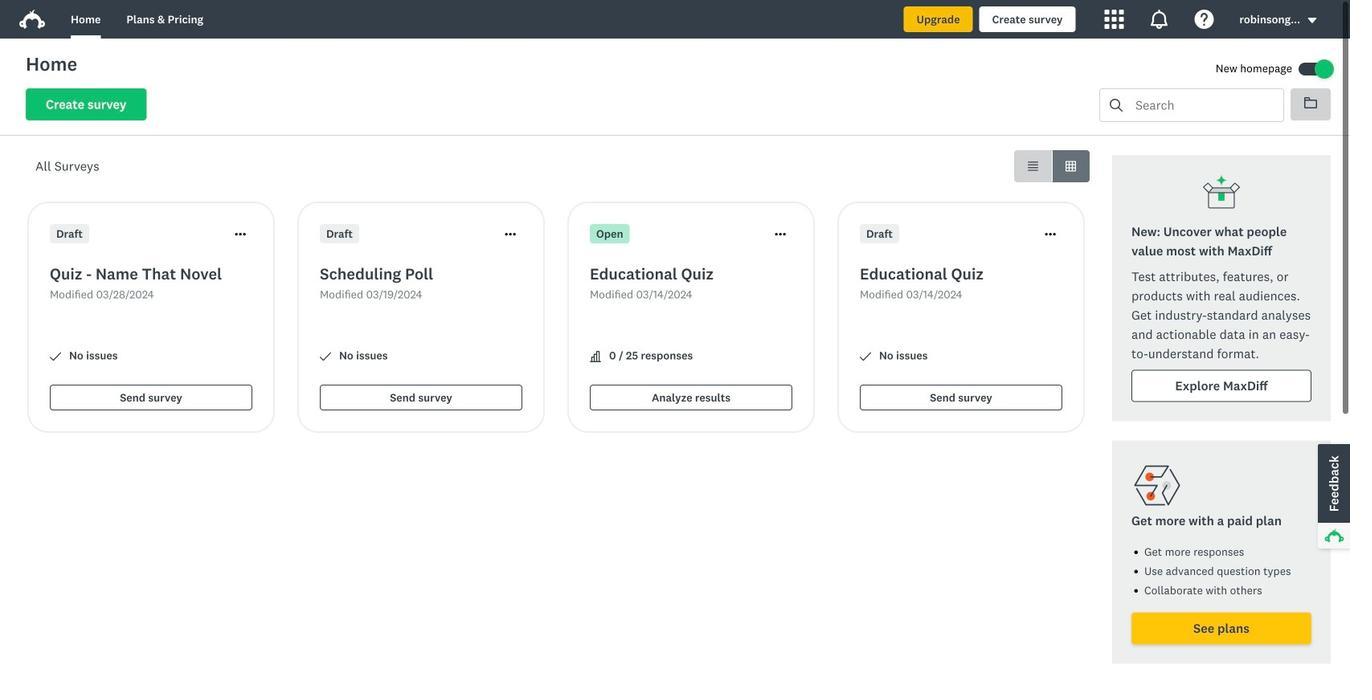 Task type: describe. For each thing, give the bounding box(es) containing it.
notification center icon image
[[1150, 10, 1170, 29]]

no issues image
[[320, 351, 331, 363]]

folders image
[[1305, 96, 1318, 109]]

help icon image
[[1195, 10, 1215, 29]]

2 brand logo image from the top
[[19, 10, 45, 29]]

response based pricing icon image
[[1132, 460, 1184, 512]]

folders image
[[1305, 97, 1318, 109]]

Search text field
[[1123, 89, 1284, 121]]



Task type: vqa. For each thing, say whether or not it's contained in the screenshot.
Comment icon
no



Task type: locate. For each thing, give the bounding box(es) containing it.
0 horizontal spatial no issues image
[[50, 351, 61, 363]]

products icon image
[[1105, 10, 1125, 29], [1105, 10, 1125, 29]]

brand logo image
[[19, 6, 45, 32], [19, 10, 45, 29]]

1 horizontal spatial no issues image
[[860, 351, 872, 363]]

response count image
[[590, 351, 602, 363], [590, 351, 602, 363]]

search image
[[1111, 99, 1123, 112], [1111, 99, 1123, 112]]

no issues image
[[50, 351, 61, 363], [860, 351, 872, 363]]

dropdown arrow icon image
[[1308, 15, 1319, 26], [1309, 18, 1317, 23]]

1 no issues image from the left
[[50, 351, 61, 363]]

1 brand logo image from the top
[[19, 6, 45, 32]]

max diff icon image
[[1203, 175, 1242, 213]]

2 no issues image from the left
[[860, 351, 872, 363]]

group
[[1015, 150, 1090, 183]]



